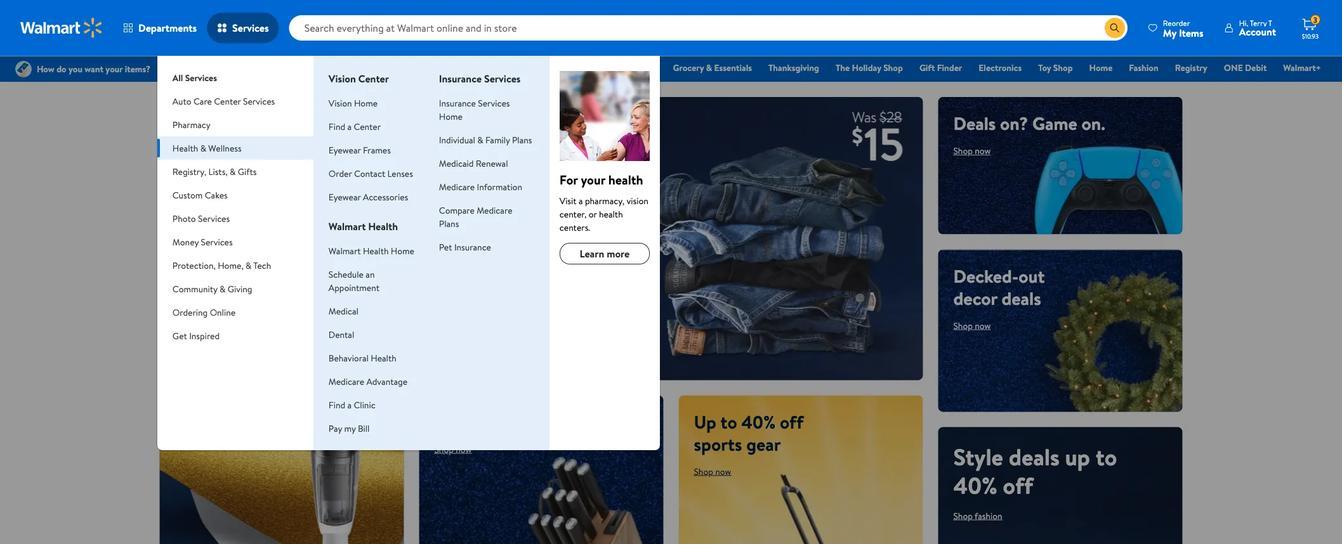 Task type: vqa. For each thing, say whether or not it's contained in the screenshot.
|
no



Task type: describe. For each thing, give the bounding box(es) containing it.
community & giving
[[173, 283, 252, 295]]

services inside "dropdown button"
[[243, 95, 275, 107]]

toy
[[1039, 62, 1052, 74]]

find a center link
[[329, 120, 381, 133]]

home inside home deals up to 30% off
[[175, 289, 235, 320]]

& for essentials
[[706, 62, 712, 74]]

insurance services
[[439, 72, 521, 86]]

center for auto care center services
[[214, 95, 241, 107]]

& left gifts
[[230, 165, 236, 178]]

departments
[[138, 21, 197, 35]]

shop now for high tech gifts, huge savings
[[175, 167, 212, 179]]

insurance for insurance services
[[439, 72, 482, 86]]

medicare information link
[[439, 181, 522, 193]]

grocery & essentials
[[673, 62, 752, 74]]

vision home
[[329, 97, 378, 109]]

40% inside up to 40% off sports gear
[[742, 410, 776, 435]]

essentials
[[715, 62, 752, 74]]

thanksgiving
[[769, 62, 820, 74]]

health & wellness button
[[157, 136, 314, 160]]

eyewear accessories link
[[329, 191, 408, 203]]

health & wellness
[[173, 142, 242, 154]]

community & giving button
[[157, 277, 314, 301]]

shop now for decked-out decor deals
[[954, 320, 991, 332]]

medicare information
[[439, 181, 522, 193]]

compare
[[439, 204, 475, 216]]

online
[[210, 306, 236, 319]]

advantage
[[367, 376, 408, 388]]

registry
[[1176, 62, 1208, 74]]

the
[[836, 62, 850, 74]]

departments button
[[113, 13, 207, 43]]

shop for up to 40% off sports gear
[[694, 466, 713, 478]]

a for center
[[348, 120, 352, 133]]

shop inside toy shop link
[[1054, 62, 1073, 74]]

out
[[1019, 264, 1045, 289]]

all
[[173, 71, 183, 84]]

eyewear for eyewear frames
[[329, 144, 361, 156]]

shop fashion
[[954, 510, 1003, 522]]

walmart+
[[1284, 62, 1322, 74]]

decked-
[[954, 264, 1019, 289]]

find a clinic link
[[329, 399, 376, 411]]

photo
[[173, 212, 196, 225]]

individual
[[439, 134, 475, 146]]

shop fashion link
[[954, 510, 1003, 522]]

pay my bill link
[[329, 422, 370, 435]]

finder
[[937, 62, 963, 74]]

the holiday shop
[[836, 62, 903, 74]]

high tech gifts, huge savings
[[175, 111, 339, 158]]

renewal
[[476, 157, 508, 170]]

shop for style deals up to 40% off
[[954, 510, 973, 522]]

black
[[587, 62, 608, 74]]

fashion
[[1130, 62, 1159, 74]]

learn more link
[[560, 243, 650, 265]]

medicare inside compare medicare plans
[[477, 204, 513, 216]]

auto care center services button
[[157, 90, 314, 113]]

off for style deals up to 40% off
[[1003, 470, 1034, 502]]

shop for deals on? game on.
[[954, 145, 973, 157]]

compare medicare plans link
[[439, 204, 513, 230]]

health for behavioral health
[[371, 352, 397, 364]]

home inside the insurance services home
[[439, 110, 463, 123]]

now for up to 40% off sports gear
[[716, 466, 732, 478]]

find a center
[[329, 120, 381, 133]]

services for insurance services home
[[478, 97, 510, 109]]

for
[[560, 171, 578, 189]]

gift finder
[[920, 62, 963, 74]]

reorder my items
[[1164, 17, 1204, 40]]

insurance services home
[[439, 97, 510, 123]]

30%
[[232, 317, 274, 349]]

schedule an appointment link
[[329, 268, 380, 294]]

services for all services
[[185, 71, 217, 84]]

services for money services
[[201, 236, 233, 248]]

gear
[[747, 432, 781, 457]]

get inspired
[[173, 330, 220, 342]]

tech
[[217, 111, 251, 136]]

center for find a center
[[354, 120, 381, 133]]

eyewear accessories
[[329, 191, 408, 203]]

learn more
[[580, 247, 630, 261]]

plans inside compare medicare plans
[[439, 217, 459, 230]]

walmart health
[[329, 220, 398, 234]]

Walmart Site-Wide search field
[[289, 15, 1128, 41]]

decor
[[954, 286, 998, 311]]

0 vertical spatial center
[[358, 72, 389, 86]]

to for style
[[1096, 441, 1117, 473]]

Search search field
[[289, 15, 1128, 41]]

& for wellness
[[200, 142, 206, 154]]

& inside dropdown button
[[246, 259, 252, 272]]

get
[[173, 330, 187, 342]]

shop for home deals are served
[[435, 444, 454, 456]]

insurance for insurance services home
[[439, 97, 476, 109]]

medical link
[[329, 305, 359, 317]]

home deals are served
[[435, 410, 609, 435]]

behavioral
[[329, 352, 369, 364]]

eyewear for eyewear accessories
[[329, 191, 361, 203]]

ordering
[[173, 306, 208, 319]]

thanksgiving link
[[763, 61, 825, 75]]

frames
[[363, 144, 391, 156]]

now for decked-out decor deals
[[975, 320, 991, 332]]

hi,
[[1240, 17, 1249, 28]]

medicare advantage link
[[329, 376, 408, 388]]

order
[[329, 167, 352, 180]]

behavioral health link
[[329, 352, 397, 364]]

all services
[[173, 71, 217, 84]]

served
[[558, 410, 609, 435]]

find for find a center
[[329, 120, 345, 133]]

dental
[[329, 329, 354, 341]]

deals for home deals up to 30% off
[[240, 289, 291, 320]]

ordering online
[[173, 306, 236, 319]]

toy shop
[[1039, 62, 1073, 74]]

ordering online button
[[157, 301, 314, 324]]

up to 40% off sports gear
[[694, 410, 804, 457]]

deals for style deals up to 40% off
[[1009, 441, 1060, 473]]

family
[[486, 134, 510, 146]]

shop now link for up to 40% off sports gear
[[694, 466, 732, 478]]

off inside up to 40% off sports gear
[[780, 410, 804, 435]]

medicaid renewal
[[439, 157, 508, 170]]

vision for vision home
[[329, 97, 352, 109]]

$10.93
[[1303, 32, 1319, 40]]

1 vertical spatial health
[[599, 208, 623, 220]]

1 horizontal spatial deals
[[954, 111, 996, 136]]

dental link
[[329, 329, 354, 341]]

cakes
[[205, 189, 228, 201]]

eyewear frames
[[329, 144, 391, 156]]

big!
[[525, 276, 591, 333]]

save big!
[[435, 276, 591, 333]]

order contact lenses
[[329, 167, 413, 180]]

2 vertical spatial insurance
[[454, 241, 491, 253]]

pay my bill
[[329, 422, 370, 435]]



Task type: locate. For each thing, give the bounding box(es) containing it.
protection,
[[173, 259, 216, 272]]

home link
[[1084, 61, 1119, 75]]

shop now link for deals on? game on.
[[954, 145, 991, 157]]

0 vertical spatial find
[[329, 120, 345, 133]]

0 vertical spatial deals
[[636, 62, 657, 74]]

up for home deals up to 30% off
[[175, 317, 200, 349]]

medicare up compare
[[439, 181, 475, 193]]

40% up shop fashion 'link'
[[954, 470, 998, 502]]

1 vertical spatial center
[[214, 95, 241, 107]]

to for home
[[205, 317, 227, 349]]

1 vertical spatial a
[[579, 195, 583, 207]]

gifts,
[[256, 111, 296, 136]]

shop now link for high tech gifts, huge savings
[[175, 167, 212, 179]]

& right "grocery"
[[706, 62, 712, 74]]

services up all services link
[[232, 21, 269, 35]]

0 vertical spatial eyewear
[[329, 144, 361, 156]]

1 vertical spatial deals
[[954, 111, 996, 136]]

40% right the up
[[742, 410, 776, 435]]

0 vertical spatial medicare
[[439, 181, 475, 193]]

shop for decked-out decor deals
[[954, 320, 973, 332]]

a inside for your health visit a pharmacy, vision center, or health centers.
[[579, 195, 583, 207]]

2 vision from the top
[[329, 97, 352, 109]]

center up tech
[[214, 95, 241, 107]]

services down cakes
[[198, 212, 230, 225]]

find for find a clinic
[[329, 399, 345, 411]]

0 vertical spatial a
[[348, 120, 352, 133]]

services for photo services
[[198, 212, 230, 225]]

items
[[1179, 26, 1204, 40]]

walmart for walmart health home
[[329, 245, 361, 257]]

pet
[[439, 241, 452, 253]]

1 horizontal spatial off
[[780, 410, 804, 435]]

1 horizontal spatial up
[[1066, 441, 1091, 473]]

shop now for up to 40% off sports gear
[[694, 466, 732, 478]]

vision up find a center link
[[329, 97, 352, 109]]

individual & family plans
[[439, 134, 532, 146]]

vision for vision center
[[329, 72, 356, 86]]

on.
[[1082, 111, 1106, 136]]

2 horizontal spatial medicare
[[477, 204, 513, 216]]

0 vertical spatial insurance
[[439, 72, 482, 86]]

services inside the insurance services home
[[478, 97, 510, 109]]

pharmacy
[[173, 118, 211, 131]]

registry,
[[173, 165, 206, 178]]

1 vertical spatial vision
[[329, 97, 352, 109]]

protection, home, & tech button
[[157, 254, 314, 277]]

1 eyewear from the top
[[329, 144, 361, 156]]

plans right family
[[512, 134, 532, 146]]

insurance down insurance services
[[439, 97, 476, 109]]

insurance inside the insurance services home
[[439, 97, 476, 109]]

shop now for home deals are served
[[435, 444, 472, 456]]

wellness
[[208, 142, 242, 154]]

lists,
[[209, 165, 228, 178]]

center inside "dropdown button"
[[214, 95, 241, 107]]

2 vertical spatial center
[[354, 120, 381, 133]]

& for giving
[[220, 283, 226, 295]]

off inside style deals up to 40% off
[[1003, 470, 1034, 502]]

medicare advantage
[[329, 376, 408, 388]]

deals inside home deals up to 30% off
[[240, 289, 291, 320]]

deals on? game on.
[[954, 111, 1106, 136]]

1 vertical spatial medicare
[[477, 204, 513, 216]]

1 vertical spatial plans
[[439, 217, 459, 230]]

services inside dropdown button
[[198, 212, 230, 225]]

walmart health home
[[329, 245, 415, 257]]

0 vertical spatial walmart
[[329, 220, 366, 234]]

0 vertical spatial off
[[175, 346, 205, 377]]

& left the giving
[[220, 283, 226, 295]]

a for clinic
[[348, 399, 352, 411]]

2 horizontal spatial off
[[1003, 470, 1034, 502]]

health up advantage in the left bottom of the page
[[371, 352, 397, 364]]

services up gifts,
[[243, 95, 275, 107]]

health for walmart health
[[368, 220, 398, 234]]

one debit link
[[1219, 61, 1273, 75]]

off
[[175, 346, 205, 377], [780, 410, 804, 435], [1003, 470, 1034, 502]]

high
[[175, 111, 213, 136]]

services button
[[207, 13, 279, 43]]

deals left are
[[485, 410, 525, 435]]

walmart image
[[20, 18, 103, 38]]

services up insurance services home link
[[484, 72, 521, 86]]

2 vertical spatial a
[[348, 399, 352, 411]]

find down vision home link on the left of page
[[329, 120, 345, 133]]

40% inside style deals up to 40% off
[[954, 470, 998, 502]]

services right all in the top of the page
[[185, 71, 217, 84]]

1 vertical spatial to
[[721, 410, 737, 435]]

walmart+ link
[[1278, 61, 1327, 75]]

up
[[175, 317, 200, 349], [1066, 441, 1091, 473]]

money
[[173, 236, 199, 248]]

1 vertical spatial walmart
[[329, 245, 361, 257]]

walmart up schedule
[[329, 245, 361, 257]]

savings
[[175, 133, 231, 158]]

shop inside the holiday shop link
[[884, 62, 903, 74]]

1 horizontal spatial to
[[721, 410, 737, 435]]

deals down tech
[[240, 289, 291, 320]]

health inside dropdown button
[[173, 142, 198, 154]]

services down insurance services
[[478, 97, 510, 109]]

0 horizontal spatial to
[[205, 317, 227, 349]]

& left family
[[478, 134, 484, 146]]

now for deals on? game on.
[[975, 145, 991, 157]]

a
[[348, 120, 352, 133], [579, 195, 583, 207], [348, 399, 352, 411]]

deals right decor
[[1002, 286, 1042, 311]]

1 vertical spatial insurance
[[439, 97, 476, 109]]

walmart for walmart health
[[329, 220, 366, 234]]

& inside "dropdown button"
[[220, 283, 226, 295]]

eyewear up order on the top left of page
[[329, 144, 361, 156]]

0 vertical spatial to
[[205, 317, 227, 349]]

contact
[[354, 167, 385, 180]]

search icon image
[[1110, 23, 1120, 33]]

a down vision home link on the left of page
[[348, 120, 352, 133]]

2 find from the top
[[329, 399, 345, 411]]

2 horizontal spatial to
[[1096, 441, 1117, 473]]

now for home deals are served
[[456, 444, 472, 456]]

insurance services home link
[[439, 97, 510, 123]]

or
[[589, 208, 597, 220]]

registry link
[[1170, 61, 1214, 75]]

medicare down behavioral at the left bottom of page
[[329, 376, 364, 388]]

medicare for medicare information
[[439, 181, 475, 193]]

1 walmart from the top
[[329, 220, 366, 234]]

a right visit
[[579, 195, 583, 207]]

plans down compare
[[439, 217, 459, 230]]

1 vertical spatial 40%
[[954, 470, 998, 502]]

accessories
[[363, 191, 408, 203]]

off inside home deals up to 30% off
[[175, 346, 205, 377]]

health up an
[[363, 245, 389, 257]]

2 vertical spatial to
[[1096, 441, 1117, 473]]

1 vertical spatial eyewear
[[329, 191, 361, 203]]

appointment
[[329, 282, 380, 294]]

shop now link for home deals are served
[[435, 444, 472, 456]]

photo services button
[[157, 207, 314, 230]]

my
[[1164, 26, 1177, 40]]

medical
[[329, 305, 359, 317]]

insurance up the insurance services home
[[439, 72, 482, 86]]

decked-out decor deals
[[954, 264, 1045, 311]]

shop now
[[954, 145, 991, 157], [175, 167, 212, 179], [954, 320, 991, 332], [435, 444, 472, 456], [694, 466, 732, 478]]

to inside up to 40% off sports gear
[[721, 410, 737, 435]]

1 vertical spatial up
[[1066, 441, 1091, 473]]

health up registry,
[[173, 142, 198, 154]]

home inside home link
[[1090, 62, 1113, 74]]

2 walmart from the top
[[329, 245, 361, 257]]

individual & family plans link
[[439, 134, 532, 146]]

find up pay
[[329, 399, 345, 411]]

custom
[[173, 189, 203, 201]]

home,
[[218, 259, 244, 272]]

1 horizontal spatial 40%
[[954, 470, 998, 502]]

0 horizontal spatial medicare
[[329, 376, 364, 388]]

a left clinic on the bottom left of page
[[348, 399, 352, 411]]

friday
[[610, 62, 633, 74]]

deals inside "link"
[[636, 62, 657, 74]]

home
[[1090, 62, 1113, 74], [354, 97, 378, 109], [439, 110, 463, 123], [391, 245, 415, 257], [175, 289, 235, 320], [435, 410, 481, 435]]

& left wellness
[[200, 142, 206, 154]]

0 horizontal spatial up
[[175, 317, 200, 349]]

up inside home deals up to 30% off
[[175, 317, 200, 349]]

style
[[954, 441, 1004, 473]]

0 vertical spatial health
[[609, 171, 643, 189]]

eyewear down order on the top left of page
[[329, 191, 361, 203]]

off for home deals up to 30% off
[[175, 346, 205, 377]]

1 find from the top
[[329, 120, 345, 133]]

one debit
[[1224, 62, 1267, 74]]

protection, home, & tech
[[173, 259, 271, 272]]

deals inside decked-out decor deals
[[1002, 286, 1042, 311]]

now for high tech gifts, huge savings
[[196, 167, 212, 179]]

registry, lists, & gifts
[[173, 165, 257, 178]]

eyewear
[[329, 144, 361, 156], [329, 191, 361, 203]]

services up protection, home, & tech
[[201, 236, 233, 248]]

hi, terry t account
[[1240, 17, 1277, 39]]

bill
[[358, 422, 370, 435]]

0 vertical spatial vision
[[329, 72, 356, 86]]

deals for home deals are served
[[485, 410, 525, 435]]

deals
[[636, 62, 657, 74], [954, 111, 996, 136]]

visit
[[560, 195, 577, 207]]

vision up vision home
[[329, 72, 356, 86]]

vision
[[329, 72, 356, 86], [329, 97, 352, 109]]

0 horizontal spatial plans
[[439, 217, 459, 230]]

an
[[366, 268, 375, 281]]

health
[[609, 171, 643, 189], [599, 208, 623, 220]]

medicare for medicare advantage
[[329, 376, 364, 388]]

deals right style
[[1009, 441, 1060, 473]]

& for family
[[478, 134, 484, 146]]

1 horizontal spatial medicare
[[439, 181, 475, 193]]

deals left on?
[[954, 111, 996, 136]]

pay
[[329, 422, 342, 435]]

schedule an appointment
[[329, 268, 380, 294]]

more
[[607, 247, 630, 261]]

0 vertical spatial 40%
[[742, 410, 776, 435]]

information
[[477, 181, 522, 193]]

& left tech
[[246, 259, 252, 272]]

medicare down information
[[477, 204, 513, 216]]

health down pharmacy,
[[599, 208, 623, 220]]

2 eyewear from the top
[[329, 191, 361, 203]]

0 horizontal spatial deals
[[636, 62, 657, 74]]

services
[[232, 21, 269, 35], [185, 71, 217, 84], [484, 72, 521, 86], [243, 95, 275, 107], [478, 97, 510, 109], [198, 212, 230, 225], [201, 236, 233, 248]]

are
[[529, 410, 554, 435]]

get inspired button
[[157, 324, 314, 348]]

walmart up walmart health home link
[[329, 220, 366, 234]]

1 vertical spatial off
[[780, 410, 804, 435]]

services for insurance services
[[484, 72, 521, 86]]

health & wellness image
[[560, 71, 650, 161]]

health up walmart health home
[[368, 220, 398, 234]]

custom cakes button
[[157, 183, 314, 207]]

2 vertical spatial off
[[1003, 470, 1034, 502]]

insurance right pet
[[454, 241, 491, 253]]

1 vertical spatial find
[[329, 399, 345, 411]]

shop for high tech gifts, huge savings
[[175, 167, 194, 179]]

2 vertical spatial medicare
[[329, 376, 364, 388]]

t
[[1269, 17, 1273, 28]]

pet insurance link
[[439, 241, 491, 253]]

grocery & essentials link
[[668, 61, 758, 75]]

center up vision home
[[358, 72, 389, 86]]

0 vertical spatial up
[[175, 317, 200, 349]]

shop now for deals on? game on.
[[954, 145, 991, 157]]

to inside home deals up to 30% off
[[205, 317, 227, 349]]

services inside dropdown button
[[232, 21, 269, 35]]

0 horizontal spatial 40%
[[742, 410, 776, 435]]

lenses
[[388, 167, 413, 180]]

huge
[[300, 111, 339, 136]]

services inside 'dropdown button'
[[201, 236, 233, 248]]

for your health visit a pharmacy, vision center, or health centers.
[[560, 171, 649, 234]]

center up eyewear frames link
[[354, 120, 381, 133]]

health for walmart health home
[[363, 245, 389, 257]]

health up vision
[[609, 171, 643, 189]]

gift finder link
[[914, 61, 968, 75]]

to inside style deals up to 40% off
[[1096, 441, 1117, 473]]

0 horizontal spatial off
[[175, 346, 205, 377]]

0 vertical spatial plans
[[512, 134, 532, 146]]

care
[[194, 95, 212, 107]]

your
[[581, 171, 606, 189]]

up inside style deals up to 40% off
[[1066, 441, 1091, 473]]

up for style deals up to 40% off
[[1066, 441, 1091, 473]]

gift
[[920, 62, 935, 74]]

my
[[344, 422, 356, 435]]

&
[[706, 62, 712, 74], [478, 134, 484, 146], [200, 142, 206, 154], [230, 165, 236, 178], [246, 259, 252, 272], [220, 283, 226, 295]]

deals right friday
[[636, 62, 657, 74]]

shop now link for decked-out decor deals
[[954, 320, 991, 332]]

40%
[[742, 410, 776, 435], [954, 470, 998, 502]]

1 horizontal spatial plans
[[512, 134, 532, 146]]

medicare
[[439, 181, 475, 193], [477, 204, 513, 216], [329, 376, 364, 388]]

deals inside style deals up to 40% off
[[1009, 441, 1060, 473]]

1 vision from the top
[[329, 72, 356, 86]]

community
[[173, 283, 218, 295]]



